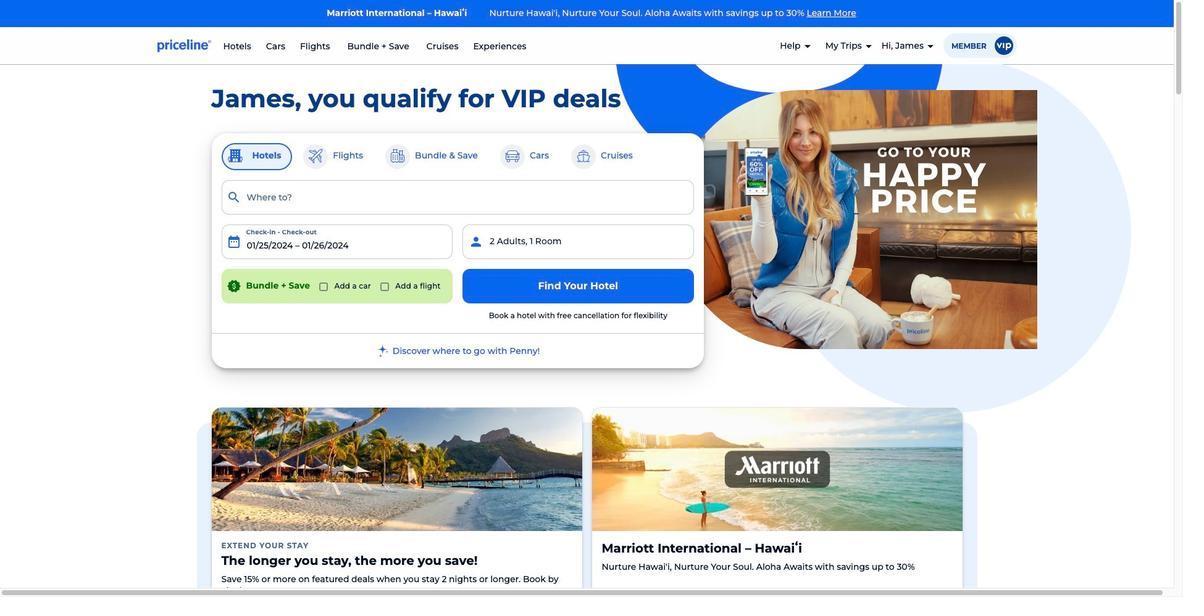 Task type: locate. For each thing, give the bounding box(es) containing it.
types of travel tab list
[[221, 143, 694, 170]]

Check-in - Check-out field
[[221, 225, 453, 259]]

None field
[[221, 180, 694, 215]]

priceline.com home image
[[157, 39, 211, 52]]

traveler selection text field
[[463, 225, 694, 259]]

Where to? field
[[221, 180, 694, 215]]



Task type: vqa. For each thing, say whether or not it's contained in the screenshot.
the Priceline.com Home Image
yes



Task type: describe. For each thing, give the bounding box(es) containing it.
vip badge icon image
[[995, 36, 1013, 55]]



